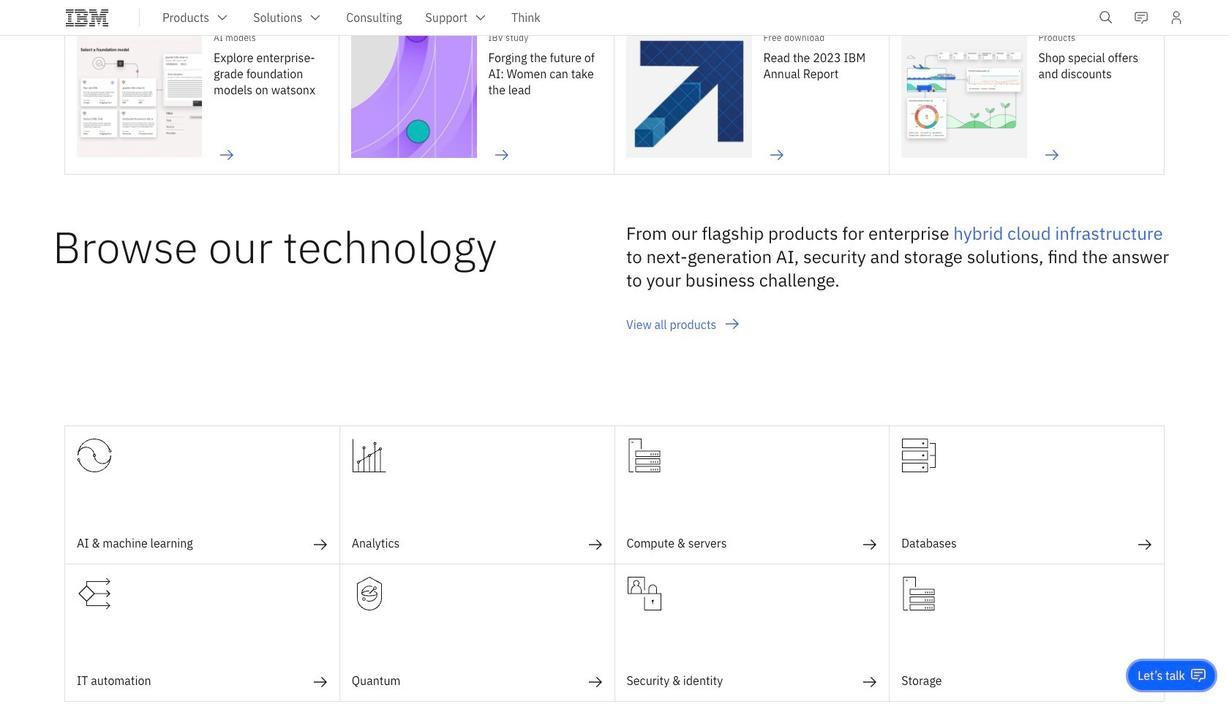 Task type: vqa. For each thing, say whether or not it's contained in the screenshot.
Let's talk element
yes



Task type: describe. For each thing, give the bounding box(es) containing it.
let's talk element
[[1138, 668, 1185, 684]]



